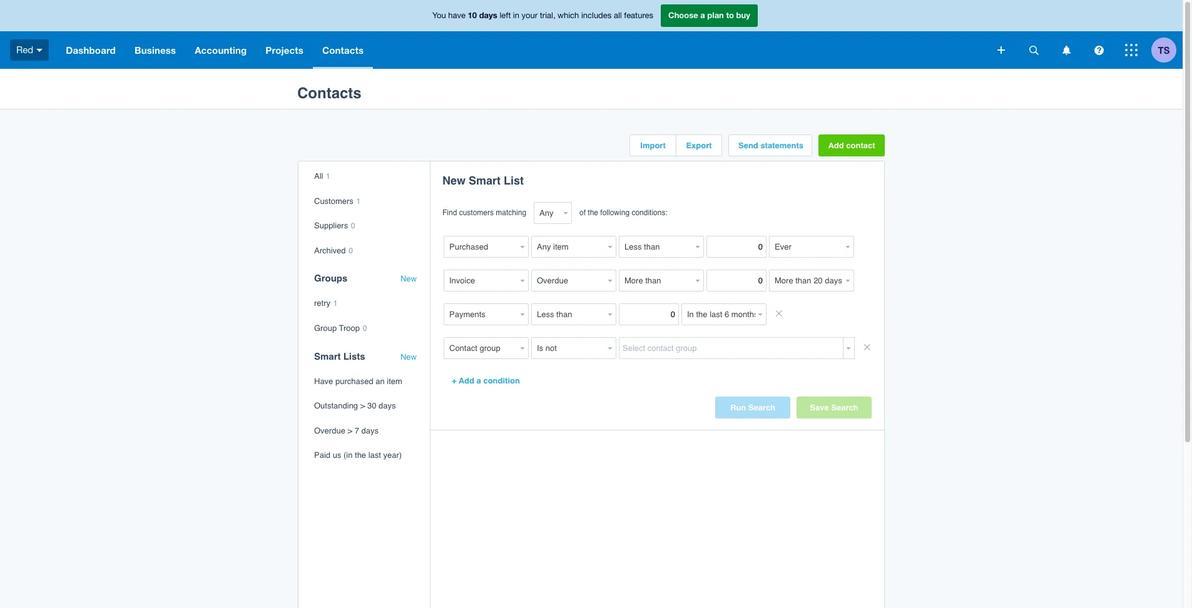 Task type: describe. For each thing, give the bounding box(es) containing it.
1 inside all 1
[[326, 172, 330, 181]]

choose a plan to buy
[[669, 10, 751, 20]]

> for overdue
[[348, 426, 352, 436]]

1 horizontal spatial the
[[588, 208, 598, 217]]

30
[[367, 401, 376, 411]]

export button
[[677, 135, 722, 156]]

year)
[[383, 451, 402, 460]]

matching
[[496, 208, 527, 217]]

add contact
[[828, 141, 876, 150]]

all 1
[[314, 172, 330, 181]]

which
[[558, 11, 579, 20]]

new for the new link related to smart lists
[[401, 352, 417, 362]]

0 for archived
[[349, 247, 353, 255]]

banner containing ts
[[0, 0, 1183, 69]]

+ add a condition button
[[443, 370, 530, 392]]

item
[[387, 377, 402, 386]]

condition
[[484, 376, 520, 386]]

you
[[433, 11, 446, 20]]

new for the new link related to groups
[[401, 274, 417, 284]]

add inside button
[[459, 376, 475, 386]]

ts button
[[1152, 31, 1183, 69]]

new link for smart lists
[[401, 352, 417, 362]]

send statements button
[[729, 135, 812, 156]]

choose
[[669, 10, 698, 20]]

lists
[[343, 351, 365, 362]]

new smart list
[[443, 174, 524, 187]]

0 vertical spatial a
[[701, 10, 705, 20]]

group troop 0
[[314, 324, 367, 333]]

retry
[[314, 299, 331, 308]]

us
[[333, 451, 341, 460]]

+ add a condition
[[452, 376, 520, 386]]

(in
[[344, 451, 353, 460]]

troop
[[339, 324, 360, 333]]

1 horizontal spatial svg image
[[1126, 44, 1138, 56]]

projects
[[266, 44, 304, 56]]

new link for groups
[[401, 274, 417, 284]]

dashboard link
[[56, 31, 125, 69]]

to
[[726, 10, 734, 20]]

overdue > 7 days
[[314, 426, 379, 436]]

days for 30
[[379, 401, 396, 411]]

accounting button
[[185, 31, 256, 69]]

0 for suppliers
[[351, 222, 355, 230]]

outstanding > 30 days
[[314, 401, 396, 411]]

+
[[452, 376, 457, 386]]

All text field
[[534, 202, 561, 224]]

list
[[504, 174, 524, 187]]

buy
[[737, 10, 751, 20]]

0 horizontal spatial smart
[[314, 351, 341, 362]]

a inside button
[[477, 376, 481, 386]]

have
[[314, 377, 333, 386]]

have
[[448, 11, 466, 20]]

all
[[314, 172, 323, 181]]

save search button
[[797, 397, 872, 419]]

statements
[[761, 141, 804, 150]]

0 horizontal spatial the
[[355, 451, 366, 460]]

in
[[513, 11, 520, 20]]

features
[[624, 11, 654, 20]]

1 for all
[[356, 197, 361, 206]]

includes
[[582, 11, 612, 20]]



Task type: vqa. For each thing, say whether or not it's contained in the screenshot.


Task type: locate. For each thing, give the bounding box(es) containing it.
1 right customers
[[356, 197, 361, 206]]

new for new smart list
[[443, 174, 466, 187]]

1
[[326, 172, 330, 181], [356, 197, 361, 206], [333, 299, 338, 308]]

new
[[443, 174, 466, 187], [401, 274, 417, 284], [401, 352, 417, 362]]

0 inside "suppliers 0"
[[351, 222, 355, 230]]

archived 0
[[314, 246, 353, 255]]

1 vertical spatial the
[[355, 451, 366, 460]]

> left '30'
[[360, 401, 365, 411]]

1 for groups
[[333, 299, 338, 308]]

trial,
[[540, 11, 556, 20]]

outstanding
[[314, 401, 358, 411]]

1 horizontal spatial smart
[[469, 174, 501, 187]]

0 vertical spatial contacts
[[322, 44, 364, 56]]

1 inside retry 1
[[333, 299, 338, 308]]

1 right all
[[326, 172, 330, 181]]

> for outstanding
[[360, 401, 365, 411]]

you have 10 days left in your trial, which includes all features
[[433, 10, 654, 20]]

Outstanding text field
[[531, 270, 605, 292]]

contacts button
[[313, 31, 373, 69]]

smart
[[469, 174, 501, 187], [314, 351, 341, 362]]

1 vertical spatial new link
[[401, 352, 417, 362]]

1 vertical spatial contacts
[[297, 85, 362, 102]]

1 vertical spatial add
[[459, 376, 475, 386]]

2 search from the left
[[832, 403, 859, 413]]

import button
[[630, 135, 676, 156]]

1 right retry
[[333, 299, 338, 308]]

contacts inside popup button
[[322, 44, 364, 56]]

smart left list
[[469, 174, 501, 187]]

red
[[16, 44, 33, 55]]

save search
[[810, 403, 859, 413]]

2 vertical spatial 1
[[333, 299, 338, 308]]

10
[[468, 10, 477, 20]]

find customers matching
[[443, 208, 527, 217]]

> left 7
[[348, 426, 352, 436]]

import
[[641, 141, 666, 150]]

>
[[360, 401, 365, 411], [348, 426, 352, 436]]

0 vertical spatial new link
[[401, 274, 417, 284]]

have purchased an item
[[314, 377, 402, 386]]

run search
[[730, 403, 776, 413]]

overdue
[[314, 426, 345, 436]]

search for run search
[[749, 403, 776, 413]]

dashboard
[[66, 44, 116, 56]]

2 vertical spatial days
[[362, 426, 379, 436]]

save
[[810, 403, 829, 413]]

1 horizontal spatial search
[[832, 403, 859, 413]]

search right run
[[749, 403, 776, 413]]

None text field
[[444, 236, 518, 258], [707, 270, 767, 292], [769, 270, 843, 292], [444, 304, 518, 326], [682, 304, 756, 326], [444, 337, 518, 359], [444, 236, 518, 258], [707, 270, 767, 292], [769, 270, 843, 292], [444, 304, 518, 326], [682, 304, 756, 326], [444, 337, 518, 359]]

of
[[580, 208, 586, 217]]

last
[[369, 451, 381, 460]]

days right 7
[[362, 426, 379, 436]]

0 inside archived 0
[[349, 247, 353, 255]]

days for 10
[[479, 10, 498, 20]]

0 inside group troop 0
[[363, 324, 367, 333]]

contacts
[[322, 44, 364, 56], [297, 85, 362, 102]]

the right (in
[[355, 451, 366, 460]]

1 vertical spatial smart
[[314, 351, 341, 362]]

purchased
[[336, 377, 374, 386]]

0 vertical spatial 0
[[351, 222, 355, 230]]

the
[[588, 208, 598, 217], [355, 451, 366, 460]]

0 vertical spatial new
[[443, 174, 466, 187]]

0 vertical spatial smart
[[469, 174, 501, 187]]

1 horizontal spatial 1
[[333, 299, 338, 308]]

0 vertical spatial the
[[588, 208, 598, 217]]

1 horizontal spatial a
[[701, 10, 705, 20]]

0 horizontal spatial search
[[749, 403, 776, 413]]

add contact button
[[819, 135, 885, 157]]

archived
[[314, 246, 346, 255]]

search
[[749, 403, 776, 413], [832, 403, 859, 413]]

an
[[376, 377, 385, 386]]

new link
[[401, 274, 417, 284], [401, 352, 417, 362]]

0 right archived
[[349, 247, 353, 255]]

send
[[739, 141, 759, 150]]

add
[[828, 141, 844, 150], [459, 376, 475, 386]]

banner
[[0, 0, 1183, 69]]

2 vertical spatial 0
[[363, 324, 367, 333]]

export
[[686, 141, 712, 150]]

days
[[479, 10, 498, 20], [379, 401, 396, 411], [362, 426, 379, 436]]

1 horizontal spatial >
[[360, 401, 365, 411]]

suppliers 0
[[314, 221, 355, 230]]

projects button
[[256, 31, 313, 69]]

the right of
[[588, 208, 598, 217]]

search for save search
[[832, 403, 859, 413]]

1 vertical spatial >
[[348, 426, 352, 436]]

business
[[135, 44, 176, 56]]

send statements
[[739, 141, 804, 150]]

7
[[355, 426, 359, 436]]

1 horizontal spatial add
[[828, 141, 844, 150]]

your
[[522, 11, 538, 20]]

0 vertical spatial >
[[360, 401, 365, 411]]

Select contact group text field
[[619, 337, 844, 359]]

1 search from the left
[[749, 403, 776, 413]]

days right 10
[[479, 10, 498, 20]]

plan
[[708, 10, 724, 20]]

svg image inside red popup button
[[36, 49, 43, 52]]

svg image
[[1126, 44, 1138, 56], [1029, 45, 1039, 55]]

None text field
[[531, 236, 605, 258], [619, 236, 693, 258], [707, 236, 767, 258], [769, 236, 843, 258], [444, 270, 518, 292], [619, 270, 693, 292], [531, 304, 605, 326], [619, 304, 679, 326], [531, 337, 605, 359], [531, 236, 605, 258], [619, 236, 693, 258], [707, 236, 767, 258], [769, 236, 843, 258], [444, 270, 518, 292], [619, 270, 693, 292], [531, 304, 605, 326], [619, 304, 679, 326], [531, 337, 605, 359]]

all
[[614, 11, 622, 20]]

0 horizontal spatial svg image
[[1029, 45, 1039, 55]]

groups
[[314, 273, 348, 284]]

retry 1
[[314, 299, 338, 308]]

0 vertical spatial days
[[479, 10, 498, 20]]

left
[[500, 11, 511, 20]]

add right +
[[459, 376, 475, 386]]

2 horizontal spatial 1
[[356, 197, 361, 206]]

1 vertical spatial new
[[401, 274, 417, 284]]

1 inside customers 1
[[356, 197, 361, 206]]

accounting
[[195, 44, 247, 56]]

0 vertical spatial 1
[[326, 172, 330, 181]]

1 new link from the top
[[401, 274, 417, 284]]

0 horizontal spatial add
[[459, 376, 475, 386]]

group
[[314, 324, 337, 333]]

1 vertical spatial a
[[477, 376, 481, 386]]

0 vertical spatial add
[[828, 141, 844, 150]]

conditions:
[[632, 208, 668, 217]]

2 vertical spatial new
[[401, 352, 417, 362]]

contacts right projects
[[322, 44, 364, 56]]

customers
[[314, 196, 354, 206]]

paid
[[314, 451, 331, 460]]

0
[[351, 222, 355, 230], [349, 247, 353, 255], [363, 324, 367, 333]]

smart lists
[[314, 351, 365, 362]]

1 vertical spatial days
[[379, 401, 396, 411]]

run
[[730, 403, 746, 413]]

customers 1
[[314, 196, 361, 206]]

svg image
[[1063, 45, 1071, 55], [1095, 45, 1104, 55], [998, 46, 1005, 54], [36, 49, 43, 52]]

0 horizontal spatial 1
[[326, 172, 330, 181]]

1 vertical spatial 0
[[349, 247, 353, 255]]

red button
[[0, 31, 56, 69]]

0 horizontal spatial a
[[477, 376, 481, 386]]

run search button
[[716, 397, 791, 419]]

contact
[[847, 141, 876, 150]]

a left plan
[[701, 10, 705, 20]]

suppliers
[[314, 221, 348, 230]]

add inside button
[[828, 141, 844, 150]]

0 right the suppliers
[[351, 222, 355, 230]]

days for 7
[[362, 426, 379, 436]]

following
[[601, 208, 630, 217]]

days right '30'
[[379, 401, 396, 411]]

0 horizontal spatial >
[[348, 426, 352, 436]]

search right save
[[832, 403, 859, 413]]

paid us (in the last year)
[[314, 451, 402, 460]]

0 right troop
[[363, 324, 367, 333]]

2 new link from the top
[[401, 352, 417, 362]]

1 vertical spatial 1
[[356, 197, 361, 206]]

contacts down the contacts popup button
[[297, 85, 362, 102]]

ts
[[1158, 44, 1170, 55]]

customers
[[459, 208, 494, 217]]

find
[[443, 208, 457, 217]]

smart up "have"
[[314, 351, 341, 362]]

of the following conditions:
[[580, 208, 668, 217]]

a left condition
[[477, 376, 481, 386]]

business button
[[125, 31, 185, 69]]

add left contact
[[828, 141, 844, 150]]



